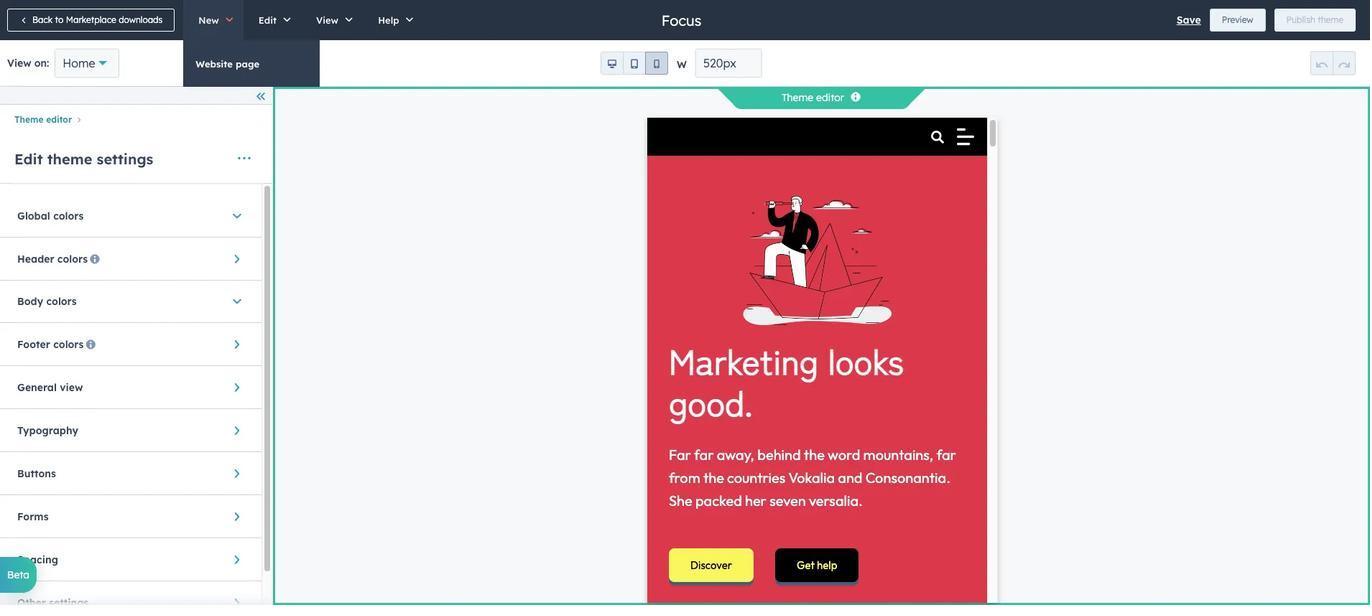 Task type: vqa. For each thing, say whether or not it's contained in the screenshot.
press to sort. element
no



Task type: describe. For each thing, give the bounding box(es) containing it.
global colors button
[[17, 196, 244, 237]]

beta
[[7, 569, 30, 582]]

view for view on:
[[7, 57, 31, 70]]

publish theme button
[[1275, 9, 1356, 32]]

to
[[55, 14, 63, 25]]

1 horizontal spatial theme
[[782, 91, 814, 104]]

new
[[199, 14, 219, 26]]

theme for edit
[[47, 150, 92, 168]]

caret image for global colors
[[233, 209, 241, 224]]

footer
[[17, 338, 50, 351]]

back to marketplace downloads
[[32, 14, 163, 25]]

website page button
[[183, 50, 320, 78]]

edit theme settings
[[14, 150, 153, 168]]

colors for header colors
[[57, 253, 88, 266]]

edit for edit
[[259, 14, 277, 26]]

publish theme
[[1287, 14, 1344, 25]]

global
[[17, 210, 50, 223]]

caret image for general view
[[230, 384, 244, 393]]

focus
[[662, 11, 702, 29]]

website
[[196, 58, 233, 70]]

edit for edit theme settings
[[14, 150, 43, 168]]

colors for global colors
[[53, 210, 84, 223]]

new button
[[183, 0, 243, 40]]

2 caret image from the top
[[230, 341, 244, 350]]

editor inside navigation
[[46, 115, 72, 125]]

help button
[[363, 0, 424, 40]]

theme editor button
[[14, 115, 72, 125]]

home
[[63, 56, 95, 70]]

caret image for typography
[[230, 427, 244, 436]]

colors for footer colors
[[53, 338, 84, 351]]

preview
[[1222, 14, 1254, 25]]

typography
[[17, 425, 78, 438]]

theme editor inside theme editor navigation
[[14, 115, 72, 125]]

3 caret image from the top
[[230, 513, 244, 522]]

theme inside navigation
[[14, 115, 43, 125]]

body colors button
[[17, 281, 244, 323]]

body colors
[[17, 296, 77, 309]]

header colors
[[17, 253, 88, 266]]

caret image for buttons
[[230, 470, 244, 479]]

downloads
[[119, 14, 163, 25]]

beta button
[[0, 558, 37, 594]]

back to marketplace downloads button
[[7, 9, 175, 32]]



Task type: locate. For each thing, give the bounding box(es) containing it.
group left w
[[601, 52, 668, 75]]

0 horizontal spatial theme
[[14, 115, 43, 125]]

0 horizontal spatial view
[[7, 57, 31, 70]]

on:
[[34, 57, 49, 70]]

view
[[60, 382, 83, 394]]

0 vertical spatial edit
[[259, 14, 277, 26]]

0 horizontal spatial editor
[[46, 115, 72, 125]]

0 horizontal spatial edit
[[14, 150, 43, 168]]

header
[[17, 253, 54, 266]]

caret image inside global colors dropdown button
[[233, 209, 241, 224]]

1 vertical spatial theme
[[14, 115, 43, 125]]

back
[[32, 14, 53, 25]]

w
[[677, 58, 687, 71]]

1 horizontal spatial view
[[316, 14, 339, 26]]

view left on:
[[7, 57, 31, 70]]

1 vertical spatial edit
[[14, 150, 43, 168]]

0 horizontal spatial group
[[601, 52, 668, 75]]

edit down theme editor button
[[14, 150, 43, 168]]

1 caret image from the top
[[230, 255, 244, 264]]

theme
[[1318, 14, 1344, 25], [47, 150, 92, 168]]

colors
[[53, 210, 84, 223], [57, 253, 88, 266], [46, 296, 77, 309], [53, 338, 84, 351]]

edit
[[259, 14, 277, 26], [14, 150, 43, 168]]

settings
[[97, 150, 153, 168]]

buttons
[[17, 468, 56, 481]]

marketplace
[[66, 14, 116, 25]]

4 caret image from the top
[[230, 557, 244, 565]]

save
[[1177, 14, 1202, 27]]

website page
[[196, 58, 260, 70]]

global colors
[[17, 210, 84, 223]]

view button
[[301, 0, 363, 40]]

group
[[1311, 51, 1356, 75], [601, 52, 668, 75]]

1 horizontal spatial group
[[1311, 51, 1356, 75]]

1 vertical spatial editor
[[46, 115, 72, 125]]

0 vertical spatial editor
[[816, 91, 845, 104]]

general
[[17, 382, 57, 394]]

view right edit button
[[316, 14, 339, 26]]

theme
[[782, 91, 814, 104], [14, 115, 43, 125]]

colors for body colors
[[46, 296, 77, 309]]

help
[[378, 14, 399, 26]]

theme for publish
[[1318, 14, 1344, 25]]

editor
[[816, 91, 845, 104], [46, 115, 72, 125]]

home button
[[55, 49, 119, 78]]

forms
[[17, 511, 49, 524]]

group down "publish theme" button
[[1311, 51, 1356, 75]]

caret image
[[230, 255, 244, 264], [230, 341, 244, 350], [230, 513, 244, 522], [230, 557, 244, 565]]

edit button
[[243, 0, 301, 40]]

1 horizontal spatial theme editor
[[782, 91, 845, 104]]

general view
[[17, 382, 83, 394]]

0 horizontal spatial theme
[[47, 150, 92, 168]]

colors right header
[[57, 253, 88, 266]]

view on:
[[7, 57, 49, 70]]

colors right 'body' at the left of the page
[[46, 296, 77, 309]]

view
[[316, 14, 339, 26], [7, 57, 31, 70]]

page
[[236, 58, 260, 70]]

save button
[[1177, 11, 1202, 29]]

caret image for body colors
[[233, 295, 241, 309]]

1 vertical spatial theme editor
[[14, 115, 72, 125]]

preview button
[[1210, 9, 1266, 32]]

spacing
[[17, 554, 58, 567]]

1 vertical spatial theme
[[47, 150, 92, 168]]

edit up website page "button" on the left of the page
[[259, 14, 277, 26]]

0 vertical spatial view
[[316, 14, 339, 26]]

view inside button
[[316, 14, 339, 26]]

1 horizontal spatial editor
[[816, 91, 845, 104]]

theme down theme editor button
[[47, 150, 92, 168]]

footer colors
[[17, 338, 84, 351]]

1 horizontal spatial edit
[[259, 14, 277, 26]]

0 vertical spatial theme editor
[[782, 91, 845, 104]]

caret image
[[233, 209, 241, 224], [233, 295, 241, 309], [230, 384, 244, 393], [230, 427, 244, 436], [230, 470, 244, 479], [230, 600, 244, 606]]

theme editor navigation
[[0, 111, 272, 129]]

colors right global
[[53, 210, 84, 223]]

theme editor
[[782, 91, 845, 104], [14, 115, 72, 125]]

body
[[17, 296, 43, 309]]

W text field
[[696, 49, 763, 78]]

theme right publish on the top
[[1318, 14, 1344, 25]]

1 horizontal spatial theme
[[1318, 14, 1344, 25]]

caret image inside body colors dropdown button
[[233, 295, 241, 309]]

0 horizontal spatial theme editor
[[14, 115, 72, 125]]

0 vertical spatial theme
[[782, 91, 814, 104]]

colors right 'footer'
[[53, 338, 84, 351]]

0 vertical spatial theme
[[1318, 14, 1344, 25]]

1 vertical spatial view
[[7, 57, 31, 70]]

publish
[[1287, 14, 1316, 25]]

view for view
[[316, 14, 339, 26]]

theme inside button
[[1318, 14, 1344, 25]]

edit inside button
[[259, 14, 277, 26]]



